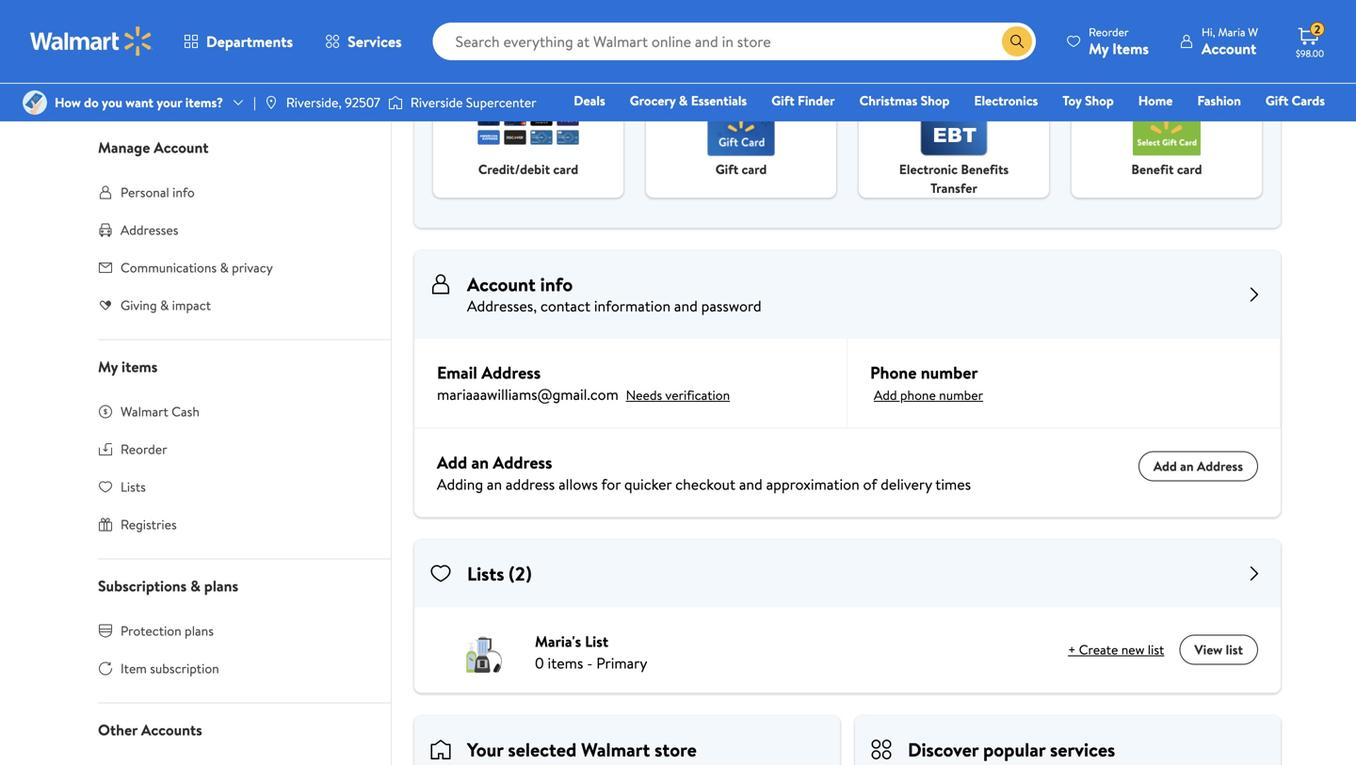 Task type: vqa. For each thing, say whether or not it's contained in the screenshot.
$ inside Now $ 14 89 $19.99 OSHINE 4-PACK Christmas Candles Scented Candles Gift Set Aromatherapy Soy Candles 100% Natural Soy 4.4 oz Strongly Fragrance Stress Relief for Mother's Day,Valentine's Day,Birthday,Anniversary
no



Task type: locate. For each thing, give the bounding box(es) containing it.
2 horizontal spatial add
[[1154, 457, 1177, 476]]

giving
[[121, 296, 157, 315]]

plans up protection plans link
[[204, 576, 238, 597]]

 image left riverside,
[[264, 95, 279, 110]]

1 horizontal spatial reorder
[[1089, 24, 1129, 40]]

and left password
[[674, 296, 698, 316]]

1 horizontal spatial gift
[[772, 91, 795, 110]]

wallet | payment methods
[[467, 4, 685, 30]]

electronic benefits transfer
[[899, 160, 1009, 197]]

electronic
[[899, 160, 958, 178]]

& right giving in the top left of the page
[[160, 296, 169, 315]]

gift
[[772, 91, 795, 110], [1266, 91, 1289, 110], [716, 160, 739, 178]]

 image right 92507
[[388, 93, 403, 112]]

0 horizontal spatial account
[[154, 137, 209, 158]]

Walmart Site-Wide search field
[[433, 23, 1036, 60]]

1 horizontal spatial my
[[1089, 38, 1109, 59]]

add phone number button
[[870, 386, 983, 405]]

1 horizontal spatial |
[[526, 4, 530, 30]]

account up fashion
[[1202, 38, 1257, 59]]

list inside button
[[1226, 641, 1243, 659]]

1 vertical spatial items
[[548, 653, 583, 674]]

0 horizontal spatial shop
[[921, 91, 950, 110]]

list right view
[[1226, 641, 1243, 659]]

gift for card
[[716, 160, 739, 178]]

plans
[[204, 576, 238, 597], [185, 622, 214, 640]]

0 horizontal spatial info
[[172, 183, 195, 202]]

subscriptions
[[98, 576, 187, 597]]

protection
[[121, 622, 181, 640]]

do
[[84, 93, 99, 112]]

0 horizontal spatial list
[[1148, 641, 1164, 659]]

1 horizontal spatial  image
[[388, 93, 403, 112]]

2 horizontal spatial account
[[1202, 38, 1257, 59]]

0 vertical spatial items
[[122, 356, 158, 377]]

& inside "link"
[[160, 296, 169, 315]]

wallet
[[467, 4, 519, 30]]

toy
[[1063, 91, 1082, 110]]

departments
[[206, 31, 293, 52]]

1 horizontal spatial lists
[[467, 561, 504, 587]]

gift down gift card image
[[716, 160, 739, 178]]

gift left cards
[[1266, 91, 1289, 110]]

times
[[936, 474, 971, 495]]

riverside supercenter
[[411, 93, 536, 112]]

fashion
[[1198, 91, 1241, 110]]

email address mariaaawilliams@gmail.com needs verification
[[437, 361, 730, 405]]

electronics link
[[966, 90, 1047, 111]]

account left contact
[[467, 271, 536, 298]]

1 horizontal spatial walmart
[[581, 737, 650, 763]]

create
[[1079, 641, 1118, 659]]

gift inside button
[[716, 160, 739, 178]]

store
[[655, 737, 697, 763]]

1 horizontal spatial card
[[742, 160, 767, 178]]

hi,
[[1202, 24, 1216, 40]]

card for benefit card
[[1177, 160, 1202, 178]]

list right "new"
[[1148, 641, 1164, 659]]

1 shop from the left
[[921, 91, 950, 110]]

items up the walmart cash
[[122, 356, 158, 377]]

addresses,
[[467, 296, 537, 316]]

0 horizontal spatial  image
[[264, 95, 279, 110]]

0 horizontal spatial lists
[[121, 478, 146, 496]]

items inside maria's list 0 items - primary
[[548, 653, 583, 674]]

& for giving
[[160, 296, 169, 315]]

and inside add an address adding an address allows for quicker checkout and approximation of delivery times
[[739, 474, 763, 495]]

reorder down the walmart cash
[[121, 440, 167, 459]]

new
[[1121, 641, 1145, 659]]

92507
[[345, 93, 380, 112]]

reorder link
[[75, 431, 391, 469]]

walmart
[[121, 403, 168, 421], [581, 737, 650, 763]]

2 shop from the left
[[1085, 91, 1114, 110]]

2 card from the left
[[742, 160, 767, 178]]

shop up electronic benefits transfer image at the top right
[[921, 91, 950, 110]]

1 horizontal spatial account
[[467, 271, 536, 298]]

0 horizontal spatial add
[[437, 451, 467, 475]]

1 card from the left
[[553, 160, 578, 178]]

delivery
[[881, 474, 932, 495]]

gift cards registry
[[1108, 91, 1325, 136]]

account down your
[[154, 137, 209, 158]]

and
[[674, 296, 698, 316], [739, 474, 763, 495]]

0 vertical spatial plans
[[204, 576, 238, 597]]

3 card from the left
[[1177, 160, 1202, 178]]

services
[[348, 31, 402, 52]]

an inside button
[[1180, 457, 1194, 476]]

0 horizontal spatial gift
[[716, 160, 739, 178]]

your selected walmart store
[[467, 737, 697, 763]]

giving & impact
[[121, 296, 211, 315]]

mariaaawilliams@gmail.com
[[437, 384, 619, 405]]

adding
[[437, 474, 483, 495]]

& left privacy
[[220, 259, 229, 277]]

0 horizontal spatial card
[[553, 160, 578, 178]]

 image
[[23, 90, 47, 115]]

1 horizontal spatial items
[[548, 653, 583, 674]]

one debit
[[1181, 118, 1245, 136]]

gift left finder
[[772, 91, 795, 110]]

gift cards link
[[1257, 90, 1334, 111]]

1 horizontal spatial list
[[1226, 641, 1243, 659]]

allows
[[559, 474, 598, 495]]

methods up accept.
[[614, 4, 685, 30]]

card inside button
[[1177, 160, 1202, 178]]

0 horizontal spatial |
[[253, 93, 256, 112]]

accounts
[[141, 720, 202, 741]]

1 vertical spatial reorder
[[121, 440, 167, 459]]

grocery & essentials link
[[621, 90, 756, 111]]

& for grocery
[[679, 91, 688, 110]]

0 vertical spatial lists
[[121, 478, 146, 496]]

card right the benefit
[[1177, 160, 1202, 178]]

1 vertical spatial plans
[[185, 622, 214, 640]]

electronics
[[974, 91, 1038, 110]]

&
[[679, 91, 688, 110], [220, 259, 229, 277], [160, 296, 169, 315], [190, 576, 201, 597]]

0 vertical spatial reorder
[[1089, 24, 1129, 40]]

addresses
[[121, 221, 178, 239]]

impact
[[172, 296, 211, 315]]

info right personal
[[172, 183, 195, 202]]

verification
[[665, 386, 730, 405]]

manage
[[98, 137, 150, 158]]

1 vertical spatial info
[[540, 271, 573, 298]]

lists left the (2) at the left bottom of page
[[467, 561, 504, 587]]

protection plans
[[121, 622, 214, 640]]

1 vertical spatial methods
[[579, 57, 622, 73]]

0 vertical spatial |
[[526, 4, 530, 30]]

walmart+
[[1269, 118, 1325, 136]]

walmart left store
[[581, 737, 650, 763]]

| right items?
[[253, 93, 256, 112]]

vehicles
[[121, 77, 168, 95]]

shop right 'toy'
[[1085, 91, 1114, 110]]

more
[[464, 55, 494, 73]]

0 vertical spatial number
[[921, 361, 978, 385]]

services button
[[309, 19, 418, 64]]

and inside account info addresses, contact information and password
[[674, 296, 698, 316]]

0 vertical spatial my
[[1089, 38, 1109, 59]]

1 horizontal spatial add
[[874, 386, 897, 405]]

0 horizontal spatial walmart
[[121, 403, 168, 421]]

riverside,
[[286, 93, 342, 112]]

add an address button
[[1139, 452, 1258, 482]]

1 list from the left
[[1226, 641, 1243, 659]]

0 vertical spatial info
[[172, 183, 195, 202]]

gift inside the gift cards registry
[[1266, 91, 1289, 110]]

0 vertical spatial and
[[674, 296, 698, 316]]

0 horizontal spatial my
[[98, 356, 118, 377]]

want
[[126, 93, 154, 112]]

methods
[[614, 4, 685, 30], [579, 57, 622, 73]]

search icon image
[[1010, 34, 1025, 49]]

1 horizontal spatial shop
[[1085, 91, 1114, 110]]

card right credit/debit
[[553, 160, 578, 178]]

checkout
[[675, 474, 736, 495]]

address inside add an address adding an address allows for quicker checkout and approximation of delivery times
[[493, 451, 552, 475]]

reorder
[[1089, 24, 1129, 40], [121, 440, 167, 459]]

primary
[[596, 653, 647, 674]]

1 vertical spatial lists
[[467, 561, 504, 587]]

benefits
[[961, 160, 1009, 178]]

|
[[526, 4, 530, 30], [253, 93, 256, 112]]

(2)
[[509, 561, 532, 587]]

grocery & essentials
[[630, 91, 747, 110]]

icon image
[[98, 41, 113, 56]]

info right addresses,
[[540, 271, 573, 298]]

your
[[157, 93, 182, 112]]

lists inside 'lists (2)' "link"
[[467, 561, 504, 587]]

add inside add an address adding an address allows for quicker checkout and approximation of delivery times
[[437, 451, 467, 475]]

lists
[[121, 478, 146, 496], [467, 561, 504, 587]]

0 horizontal spatial and
[[674, 296, 698, 316]]

number right phone
[[939, 386, 983, 405]]

an
[[471, 451, 489, 475], [1180, 457, 1194, 476], [487, 474, 502, 495]]

address for add an address
[[1197, 457, 1243, 476]]

item subscription link
[[75, 650, 391, 688]]

1 vertical spatial and
[[739, 474, 763, 495]]

info inside account info addresses, contact information and password
[[540, 271, 573, 298]]

lists up registries
[[121, 478, 146, 496]]

1 horizontal spatial info
[[540, 271, 573, 298]]

1 horizontal spatial and
[[739, 474, 763, 495]]

an for add an address adding an address allows for quicker checkout and approximation of delivery times
[[471, 451, 489, 475]]

2 horizontal spatial gift
[[1266, 91, 1289, 110]]

password
[[701, 296, 762, 316]]

reorder up toy shop link
[[1089, 24, 1129, 40]]

 image for riverside supercenter
[[388, 93, 403, 112]]

electronic benefits transfer image
[[920, 111, 988, 156]]

protection plans link
[[75, 613, 391, 650]]

reorder inside "reorder my items"
[[1089, 24, 1129, 40]]

card
[[553, 160, 578, 178], [742, 160, 767, 178], [1177, 160, 1202, 178]]

methods left we
[[579, 57, 622, 73]]

items down maria's
[[548, 653, 583, 674]]

0 horizontal spatial items
[[122, 356, 158, 377]]

number up add phone number button
[[921, 361, 978, 385]]

walmart left cash
[[121, 403, 168, 421]]

add inside button
[[1154, 457, 1177, 476]]

add an address adding an address allows for quicker checkout and approximation of delivery times
[[437, 451, 971, 495]]

0 vertical spatial account
[[1202, 38, 1257, 59]]

lists for lists (2)
[[467, 561, 504, 587]]

you
[[102, 93, 122, 112]]

& right grocery
[[679, 91, 688, 110]]

my items
[[98, 356, 158, 377]]

benefit
[[1132, 160, 1174, 178]]

 image
[[388, 93, 403, 112], [264, 95, 279, 110]]

2 vertical spatial account
[[467, 271, 536, 298]]

shop for christmas shop
[[921, 91, 950, 110]]

lists inside the lists link
[[121, 478, 146, 496]]

| right wallet
[[526, 4, 530, 30]]

1 vertical spatial account
[[154, 137, 209, 158]]

lists for lists
[[121, 478, 146, 496]]

and right 'checkout'
[[739, 474, 763, 495]]

accept.
[[644, 55, 685, 73]]

walmart cash link
[[75, 393, 391, 431]]

home
[[1138, 91, 1173, 110]]

personal info link
[[75, 174, 391, 211]]

card down gift card image
[[742, 160, 767, 178]]

deals link
[[565, 90, 614, 111]]

plans up subscription
[[185, 622, 214, 640]]

address for add an address adding an address allows for quicker checkout and approximation of delivery times
[[493, 451, 552, 475]]

address
[[481, 361, 541, 385], [493, 451, 552, 475], [1197, 457, 1243, 476]]

& right the subscriptions
[[190, 576, 201, 597]]

card for gift card
[[742, 160, 767, 178]]

address inside button
[[1197, 457, 1243, 476]]

account inside account info addresses, contact information and password
[[467, 271, 536, 298]]

add
[[874, 386, 897, 405], [437, 451, 467, 475], [1154, 457, 1177, 476]]

2 horizontal spatial card
[[1177, 160, 1202, 178]]

maria
[[1218, 24, 1246, 40]]

0 horizontal spatial reorder
[[121, 440, 167, 459]]



Task type: describe. For each thing, give the bounding box(es) containing it.
email
[[437, 361, 477, 385]]

discover
[[908, 737, 979, 763]]

communications
[[121, 259, 217, 277]]

items?
[[185, 93, 223, 112]]

1 vertical spatial number
[[939, 386, 983, 405]]

0
[[535, 653, 544, 674]]

gift card image
[[707, 111, 775, 156]]

gift for finder
[[772, 91, 795, 110]]

0 vertical spatial methods
[[614, 4, 685, 30]]

info for personal
[[172, 183, 195, 202]]

pets link
[[75, 30, 391, 67]]

we
[[625, 55, 641, 73]]

registry link
[[1100, 117, 1165, 137]]

home link
[[1130, 90, 1182, 111]]

& for communications
[[220, 259, 229, 277]]

how
[[55, 93, 81, 112]]

communications & privacy link
[[75, 249, 391, 287]]

giving & impact link
[[75, 287, 391, 324]]

deals
[[574, 91, 605, 110]]

credit/debit
[[478, 160, 550, 178]]

subscriptions & plans
[[98, 576, 238, 597]]

needs
[[626, 386, 662, 405]]

transfer
[[931, 179, 978, 197]]

credit/debit card button
[[433, 89, 624, 198]]

benefit card image
[[1133, 111, 1201, 156]]

lists (2) link
[[414, 540, 1281, 608]]

account info addresses, contact information and password
[[467, 271, 762, 316]]

services
[[1050, 737, 1115, 763]]

items
[[1112, 38, 1149, 59]]

info for account
[[540, 271, 573, 298]]

cash
[[172, 403, 200, 421]]

about
[[498, 55, 530, 73]]

card for credit/debit card
[[553, 160, 578, 178]]

gift card
[[716, 160, 767, 178]]

riverside, 92507
[[286, 93, 380, 112]]

1 vertical spatial walmart
[[581, 737, 650, 763]]

& for subscriptions
[[190, 576, 201, 597]]

2
[[1315, 21, 1321, 37]]

departments button
[[168, 19, 309, 64]]

item
[[121, 660, 147, 678]]

benefit card
[[1132, 160, 1202, 178]]

personal
[[121, 183, 169, 202]]

vehicles link
[[75, 67, 391, 105]]

registries link
[[75, 506, 391, 544]]

personal info
[[121, 183, 195, 202]]

+ create new list button
[[1068, 641, 1164, 659]]

gift finder link
[[763, 90, 844, 111]]

riverside
[[411, 93, 463, 112]]

Search search field
[[433, 23, 1036, 60]]

add for add an address adding an address allows for quicker checkout and approximation of delivery times
[[437, 451, 467, 475]]

toy shop
[[1063, 91, 1114, 110]]

how do you want your items?
[[55, 93, 223, 112]]

walmart+ link
[[1261, 117, 1334, 137]]

methods inside 'learn more about payment methods we accept.'
[[579, 57, 622, 73]]

contact
[[541, 296, 591, 316]]

view list button
[[1180, 635, 1258, 665]]

credit/debit card image
[[478, 111, 579, 145]]

walmart image
[[30, 26, 153, 57]]

information
[[594, 296, 671, 316]]

address inside the email address mariaaawilliams@gmail.com needs verification
[[481, 361, 541, 385]]

view
[[1195, 641, 1223, 659]]

walmart cash
[[121, 403, 200, 421]]

popular
[[983, 737, 1046, 763]]

an for add an address
[[1180, 457, 1194, 476]]

account inside hi, maria w account
[[1202, 38, 1257, 59]]

christmas shop
[[860, 91, 950, 110]]

address
[[506, 474, 555, 495]]

0 vertical spatial walmart
[[121, 403, 168, 421]]

+ create new list
[[1068, 641, 1164, 659]]

maria's
[[535, 632, 581, 652]]

lists link
[[75, 469, 391, 506]]

reorder for reorder my items
[[1089, 24, 1129, 40]]

registry
[[1108, 118, 1156, 136]]

discover popular services
[[908, 737, 1115, 763]]

other
[[98, 720, 138, 741]]

my inside "reorder my items"
[[1089, 38, 1109, 59]]

add inside phone number add phone number
[[874, 386, 897, 405]]

1 vertical spatial my
[[98, 356, 118, 377]]

cards
[[1292, 91, 1325, 110]]

reorder for reorder
[[121, 440, 167, 459]]

 image for riverside, 92507
[[264, 95, 279, 110]]

gift for cards
[[1266, 91, 1289, 110]]

-
[[587, 653, 593, 674]]

1 vertical spatial |
[[253, 93, 256, 112]]

2 list from the left
[[1148, 641, 1164, 659]]

christmas
[[860, 91, 918, 110]]

debit
[[1212, 118, 1245, 136]]

hi, maria w account
[[1202, 24, 1258, 59]]

item subscription
[[121, 660, 219, 678]]

shop for toy shop
[[1085, 91, 1114, 110]]

add for add an address
[[1154, 457, 1177, 476]]

payment methods link
[[533, 57, 622, 73]]

electronic benefits transfer button
[[859, 89, 1049, 198]]

grocery
[[630, 91, 676, 110]]

maria's list 0 items - primary
[[535, 632, 647, 674]]

credit/debit card
[[478, 160, 578, 178]]

one
[[1181, 118, 1209, 136]]

pets
[[121, 39, 145, 57]]

payment
[[537, 4, 609, 30]]

registries
[[121, 516, 177, 534]]



